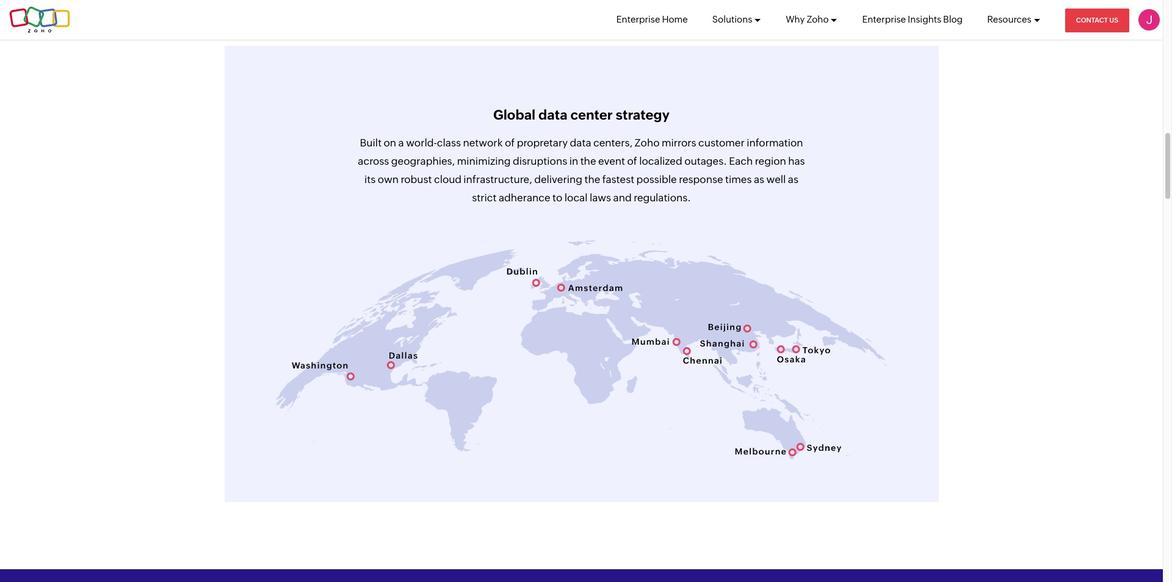 Task type: describe. For each thing, give the bounding box(es) containing it.
enterprise insights blog
[[862, 14, 963, 24]]

in
[[569, 155, 578, 167]]

why zoho
[[786, 14, 829, 24]]

2 as from the left
[[788, 173, 798, 185]]

to
[[552, 191, 562, 204]]

event
[[598, 155, 625, 167]]

has
[[788, 155, 805, 167]]

contact us link
[[1065, 9, 1129, 32]]

1 horizontal spatial zoho
[[807, 14, 829, 24]]

centers,
[[593, 137, 633, 149]]

why
[[786, 14, 805, 24]]

contact us
[[1076, 16, 1118, 24]]

insights
[[908, 14, 941, 24]]

regulations.
[[634, 191, 691, 204]]

built
[[360, 137, 382, 149]]

adherance
[[499, 191, 550, 204]]

a
[[398, 137, 404, 149]]

global data map image
[[276, 240, 887, 461]]

1 as from the left
[[754, 173, 764, 185]]

resources
[[987, 14, 1031, 24]]

enterprise for enterprise home
[[616, 14, 660, 24]]

1 vertical spatial of
[[627, 155, 637, 167]]

enterprise home link
[[616, 0, 688, 39]]

well
[[766, 173, 786, 185]]

mirrors
[[662, 137, 696, 149]]

1 vertical spatial the
[[585, 173, 600, 185]]

information
[[747, 137, 803, 149]]

enterprise for enterprise insights blog
[[862, 14, 906, 24]]

on
[[384, 137, 396, 149]]

across
[[358, 155, 389, 167]]

minimizing
[[457, 155, 511, 167]]

enterprise insights blog link
[[862, 0, 963, 39]]

localized
[[639, 155, 682, 167]]

0 vertical spatial the
[[580, 155, 596, 167]]

0 vertical spatial data
[[538, 107, 567, 123]]

response
[[679, 173, 723, 185]]

zoho inside 'built on a world-class network of propretary data centers, zoho mirrors customer information across geographies, minimizing disruptions in the event of localized outages. each region has its own robust cloud infrastructure, delivering the fastest possible response times as well as strict adherance to local laws and regulations.'
[[635, 137, 660, 149]]



Task type: locate. For each thing, give the bounding box(es) containing it.
delivering
[[534, 173, 582, 185]]

of right network
[[505, 137, 515, 149]]

global data center strategy
[[493, 107, 670, 123]]

outages.
[[684, 155, 727, 167]]

blog
[[943, 14, 963, 24]]

1 horizontal spatial of
[[627, 155, 637, 167]]

1 horizontal spatial as
[[788, 173, 798, 185]]

infrastructure,
[[464, 173, 532, 185]]

data up in on the left of page
[[570, 137, 591, 149]]

0 horizontal spatial of
[[505, 137, 515, 149]]

home
[[662, 14, 688, 24]]

each
[[729, 155, 753, 167]]

0 horizontal spatial as
[[754, 173, 764, 185]]

world-
[[406, 137, 437, 149]]

as right well
[[788, 173, 798, 185]]

0 horizontal spatial zoho
[[635, 137, 660, 149]]

1 horizontal spatial enterprise
[[862, 14, 906, 24]]

customer
[[698, 137, 745, 149]]

contact
[[1076, 16, 1108, 24]]

disruptions
[[513, 155, 567, 167]]

data
[[538, 107, 567, 123], [570, 137, 591, 149]]

data inside 'built on a world-class network of propretary data centers, zoho mirrors customer information across geographies, minimizing disruptions in the event of localized outages. each region has its own robust cloud infrastructure, delivering the fastest possible response times as well as strict adherance to local laws and regulations.'
[[570, 137, 591, 149]]

global
[[493, 107, 536, 123]]

the up laws
[[585, 173, 600, 185]]

built on a world-class network of propretary data centers, zoho mirrors customer information across geographies, minimizing disruptions in the event of localized outages. each region has its own robust cloud infrastructure, delivering the fastest possible response times as well as strict adherance to local laws and regulations.
[[358, 137, 805, 204]]

geographies,
[[391, 155, 455, 167]]

1 vertical spatial data
[[570, 137, 591, 149]]

possible
[[636, 173, 677, 185]]

2 enterprise from the left
[[862, 14, 906, 24]]

propretary
[[517, 137, 568, 149]]

enterprise left "insights"
[[862, 14, 906, 24]]

0 horizontal spatial data
[[538, 107, 567, 123]]

us
[[1109, 16, 1118, 24]]

0 horizontal spatial enterprise
[[616, 14, 660, 24]]

zoho right why
[[807, 14, 829, 24]]

local
[[565, 191, 588, 204]]

region
[[755, 155, 786, 167]]

enterprise
[[616, 14, 660, 24], [862, 14, 906, 24]]

center
[[570, 107, 613, 123]]

fastest
[[602, 173, 634, 185]]

zoho up localized
[[635, 137, 660, 149]]

network
[[463, 137, 503, 149]]

as left well
[[754, 173, 764, 185]]

james peterson image
[[1138, 9, 1160, 31]]

of right event
[[627, 155, 637, 167]]

as
[[754, 173, 764, 185], [788, 173, 798, 185]]

strict
[[472, 191, 497, 204]]

0 vertical spatial zoho
[[807, 14, 829, 24]]

cloud
[[434, 173, 461, 185]]

robust
[[401, 173, 432, 185]]

the
[[580, 155, 596, 167], [585, 173, 600, 185]]

1 enterprise from the left
[[616, 14, 660, 24]]

strategy
[[616, 107, 670, 123]]

1 horizontal spatial data
[[570, 137, 591, 149]]

zoho
[[807, 14, 829, 24], [635, 137, 660, 149]]

zoho enterprise logo image
[[9, 6, 70, 33]]

of
[[505, 137, 515, 149], [627, 155, 637, 167]]

data up propretary on the top left
[[538, 107, 567, 123]]

the right in on the left of page
[[580, 155, 596, 167]]

class
[[437, 137, 461, 149]]

1 vertical spatial zoho
[[635, 137, 660, 149]]

enterprise home
[[616, 14, 688, 24]]

times
[[725, 173, 752, 185]]

and
[[613, 191, 632, 204]]

laws
[[590, 191, 611, 204]]

own
[[378, 173, 399, 185]]

enterprise left the 'home'
[[616, 14, 660, 24]]

0 vertical spatial of
[[505, 137, 515, 149]]

its
[[364, 173, 376, 185]]

solutions
[[712, 14, 752, 24]]



Task type: vqa. For each thing, say whether or not it's contained in the screenshot.
robust
yes



